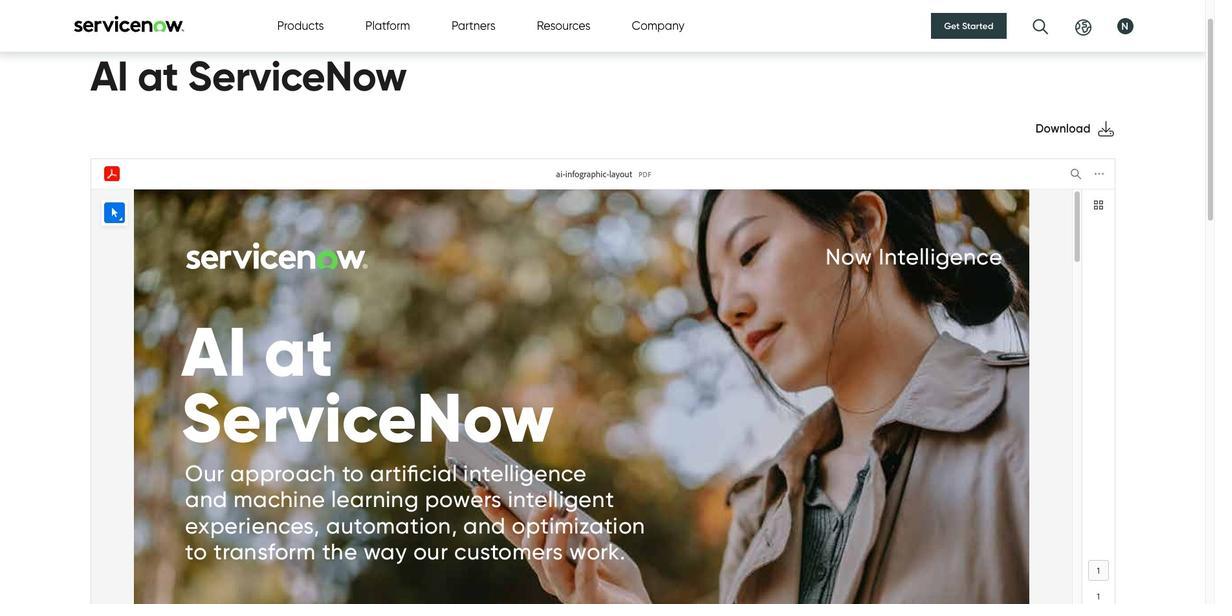 Task type: vqa. For each thing, say whether or not it's contained in the screenshot.
2nd I from the right
no



Task type: locate. For each thing, give the bounding box(es) containing it.
resources
[[537, 18, 591, 33]]

products button
[[277, 17, 324, 35]]

platform
[[366, 18, 410, 33]]

servicenow image
[[72, 15, 185, 32]]

company button
[[632, 17, 685, 35]]

resources button
[[537, 17, 591, 35]]

platform button
[[366, 17, 410, 35]]

partners button
[[452, 17, 496, 35]]

get
[[945, 20, 960, 32]]



Task type: describe. For each thing, give the bounding box(es) containing it.
started
[[963, 20, 994, 32]]

partners
[[452, 18, 496, 33]]

get started link
[[932, 13, 1007, 39]]

select your country image
[[1076, 19, 1092, 35]]

company
[[632, 18, 685, 33]]

get started
[[945, 20, 994, 32]]

products
[[277, 18, 324, 33]]



